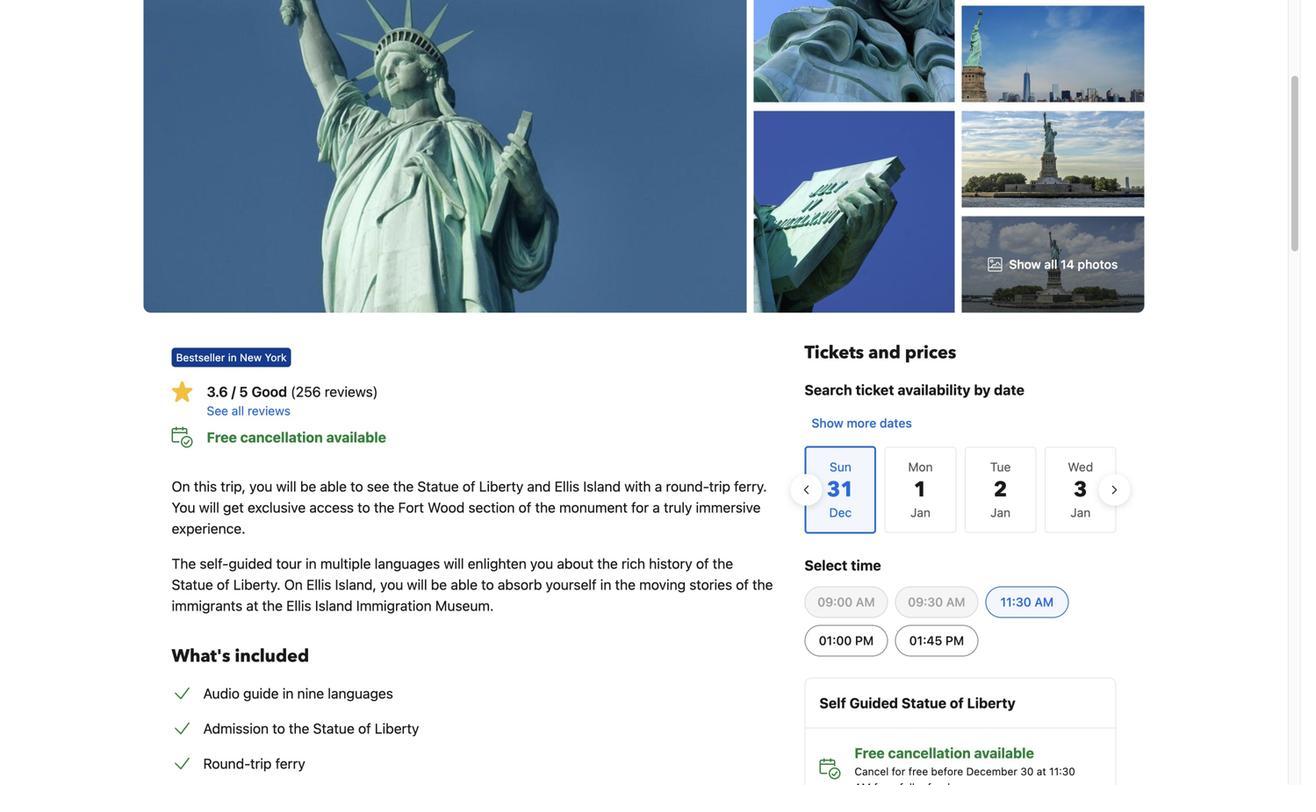 Task type: locate. For each thing, give the bounding box(es) containing it.
languages right nine
[[328, 686, 393, 703]]

2 pm from the left
[[946, 634, 964, 649]]

will up experience.
[[199, 500, 219, 516]]

2 horizontal spatial liberty
[[967, 695, 1016, 712]]

jan inside "wed 3 jan"
[[1071, 506, 1091, 520]]

0 vertical spatial at
[[246, 598, 258, 615]]

/
[[231, 384, 236, 400]]

0 vertical spatial trip
[[709, 479, 731, 495]]

to down the enlighten
[[481, 577, 494, 594]]

self
[[820, 695, 846, 712]]

round-
[[666, 479, 709, 495]]

1 vertical spatial show
[[812, 416, 844, 431]]

0 horizontal spatial be
[[300, 479, 316, 495]]

the
[[393, 479, 414, 495], [374, 500, 395, 516], [535, 500, 556, 516], [597, 556, 618, 573], [713, 556, 733, 573], [615, 577, 636, 594], [753, 577, 773, 594], [262, 598, 283, 615], [289, 721, 309, 738]]

york
[[265, 352, 287, 364]]

for down with
[[631, 500, 649, 516]]

able up access in the left of the page
[[320, 479, 347, 495]]

select
[[805, 558, 848, 574]]

show for show more dates
[[812, 416, 844, 431]]

1 horizontal spatial on
[[284, 577, 303, 594]]

to
[[351, 479, 363, 495], [358, 500, 370, 516], [481, 577, 494, 594], [272, 721, 285, 738]]

jan down '3' at the bottom right
[[1071, 506, 1091, 520]]

0 horizontal spatial trip
[[250, 756, 272, 773]]

the self-guided tour in multiple languages will enlighten you about the rich history of the statue of liberty. on ellis island, you will be able to absorb yourself in the moving stories of the immigrants at the ellis island immigration museum.
[[172, 556, 773, 615]]

statue up wood
[[417, 479, 459, 495]]

0 vertical spatial ellis
[[555, 479, 580, 495]]

what's
[[172, 645, 230, 669]]

included
[[235, 645, 309, 669]]

1 vertical spatial free
[[855, 746, 885, 762]]

to up ferry
[[272, 721, 285, 738]]

0 horizontal spatial you
[[249, 479, 272, 495]]

1 vertical spatial 11:30
[[1050, 766, 1076, 778]]

you
[[249, 479, 272, 495], [530, 556, 553, 573], [380, 577, 403, 594]]

1 horizontal spatial pm
[[946, 634, 964, 649]]

free cancellation available
[[207, 429, 386, 446]]

ellis down tour
[[286, 598, 311, 615]]

2 vertical spatial you
[[380, 577, 403, 594]]

in right yourself
[[600, 577, 612, 594]]

at down liberty.
[[246, 598, 258, 615]]

09:00
[[818, 595, 853, 610]]

1 horizontal spatial 11:30
[[1050, 766, 1076, 778]]

pm right 01:45 at the bottom of the page
[[946, 634, 964, 649]]

of down self- in the left bottom of the page
[[217, 577, 230, 594]]

and
[[869, 341, 901, 365], [527, 479, 551, 495]]

of right stories
[[736, 577, 749, 594]]

3 jan from the left
[[1071, 506, 1091, 520]]

trip left ferry
[[250, 756, 272, 773]]

1 horizontal spatial cancellation
[[888, 746, 971, 762]]

trip
[[709, 479, 731, 495], [250, 756, 272, 773]]

available
[[326, 429, 386, 446], [974, 746, 1034, 762]]

0 vertical spatial liberty
[[479, 479, 524, 495]]

able up museum.
[[451, 577, 478, 594]]

0 vertical spatial able
[[320, 479, 347, 495]]

0 vertical spatial 11:30
[[1001, 595, 1032, 610]]

all left 14
[[1045, 257, 1058, 272]]

jan inside tue 2 jan
[[991, 506, 1011, 520]]

1 vertical spatial on
[[284, 577, 303, 594]]

jan down 1 at right
[[911, 506, 931, 520]]

ellis down 'multiple'
[[306, 577, 331, 594]]

jan down 2
[[991, 506, 1011, 520]]

island up monument
[[583, 479, 621, 495]]

be
[[300, 479, 316, 495], [431, 577, 447, 594]]

in left new
[[228, 352, 237, 364]]

you
[[172, 500, 195, 516]]

11:30
[[1001, 595, 1032, 610], [1050, 766, 1076, 778]]

search
[[805, 382, 852, 399]]

a right with
[[655, 479, 662, 495]]

free down "see" at the bottom of the page
[[207, 429, 237, 446]]

a left truly
[[653, 500, 660, 516]]

cancel
[[855, 766, 889, 778]]

01:45 pm
[[909, 634, 964, 649]]

0 horizontal spatial 11:30
[[1001, 595, 1032, 610]]

0 horizontal spatial jan
[[911, 506, 931, 520]]

be up access in the left of the page
[[300, 479, 316, 495]]

available inside free cancellation available cancel for free before december 30 at 11:30 am for a full refund
[[974, 746, 1034, 762]]

island
[[583, 479, 621, 495], [315, 598, 353, 615]]

of
[[463, 479, 475, 495], [519, 500, 532, 516], [696, 556, 709, 573], [217, 577, 230, 594], [736, 577, 749, 594], [950, 695, 964, 712], [358, 721, 371, 738]]

11:30 right 30
[[1050, 766, 1076, 778]]

1 horizontal spatial show
[[1009, 257, 1041, 272]]

2 vertical spatial liberty
[[375, 721, 419, 738]]

free
[[207, 429, 237, 446], [855, 746, 885, 762]]

experience.
[[172, 521, 245, 537]]

on down tour
[[284, 577, 303, 594]]

ticket
[[856, 382, 894, 399]]

all inside "3.6 / 5 good (256 reviews) see all reviews"
[[232, 404, 244, 418]]

am
[[856, 595, 875, 610], [946, 595, 966, 610], [1035, 595, 1054, 610], [855, 782, 871, 786]]

ferry
[[275, 756, 305, 773]]

of up the section
[[463, 479, 475, 495]]

all down / at the left of the page
[[232, 404, 244, 418]]

0 vertical spatial you
[[249, 479, 272, 495]]

1 horizontal spatial be
[[431, 577, 447, 594]]

1 horizontal spatial you
[[380, 577, 403, 594]]

will up immigration
[[407, 577, 427, 594]]

1 vertical spatial be
[[431, 577, 447, 594]]

you inside the on this trip, you will be able to see the statue of liberty and ellis island with a round-trip ferry. you will get exclusive access to the fort wood section of the monument for a truly immersive experience.
[[249, 479, 272, 495]]

immigration
[[356, 598, 432, 615]]

truly
[[664, 500, 692, 516]]

0 horizontal spatial at
[[246, 598, 258, 615]]

2 horizontal spatial you
[[530, 556, 553, 573]]

1 horizontal spatial at
[[1037, 766, 1047, 778]]

1 vertical spatial island
[[315, 598, 353, 615]]

for down cancel
[[874, 782, 888, 786]]

at inside the self-guided tour in multiple languages will enlighten you about the rich history of the statue of liberty. on ellis island, you will be able to absorb yourself in the moving stories of the immigrants at the ellis island immigration museum.
[[246, 598, 258, 615]]

will
[[276, 479, 297, 495], [199, 500, 219, 516], [444, 556, 464, 573], [407, 577, 427, 594]]

0 vertical spatial cancellation
[[240, 429, 323, 446]]

prices
[[905, 341, 957, 365]]

jan
[[911, 506, 931, 520], [991, 506, 1011, 520], [1071, 506, 1091, 520]]

with
[[625, 479, 651, 495]]

languages up immigration
[[375, 556, 440, 573]]

in
[[228, 352, 237, 364], [306, 556, 317, 573], [600, 577, 612, 594], [283, 686, 294, 703]]

will left the enlighten
[[444, 556, 464, 573]]

for
[[631, 500, 649, 516], [892, 766, 906, 778], [874, 782, 888, 786]]

you up immigration
[[380, 577, 403, 594]]

jan for 2
[[991, 506, 1011, 520]]

show down search on the right
[[812, 416, 844, 431]]

a inside free cancellation available cancel for free before december 30 at 11:30 am for a full refund
[[891, 782, 897, 786]]

cancellation for free cancellation available
[[240, 429, 323, 446]]

island,
[[335, 577, 377, 594]]

guided
[[229, 556, 273, 573]]

ellis up monument
[[555, 479, 580, 495]]

0 vertical spatial languages
[[375, 556, 440, 573]]

island inside the on this trip, you will be able to see the statue of liberty and ellis island with a round-trip ferry. you will get exclusive access to the fort wood section of the monument for a truly immersive experience.
[[583, 479, 621, 495]]

0 vertical spatial for
[[631, 500, 649, 516]]

wood
[[428, 500, 465, 516]]

0 horizontal spatial island
[[315, 598, 353, 615]]

audio
[[203, 686, 240, 703]]

0 vertical spatial be
[[300, 479, 316, 495]]

cancellation for free cancellation available cancel for free before december 30 at 11:30 am for a full refund
[[888, 746, 971, 762]]

1 horizontal spatial all
[[1045, 257, 1058, 272]]

cancellation
[[240, 429, 323, 446], [888, 746, 971, 762]]

region
[[791, 440, 1131, 541]]

mon 1 jan
[[908, 460, 933, 520]]

at right 30
[[1037, 766, 1047, 778]]

trip inside the on this trip, you will be able to see the statue of liberty and ellis island with a round-trip ferry. you will get exclusive access to the fort wood section of the monument for a truly immersive experience.
[[709, 479, 731, 495]]

01:00 pm
[[819, 634, 874, 649]]

cancellation inside free cancellation available cancel for free before december 30 at 11:30 am for a full refund
[[888, 746, 971, 762]]

0 vertical spatial free
[[207, 429, 237, 446]]

1 vertical spatial available
[[974, 746, 1034, 762]]

0 horizontal spatial show
[[812, 416, 844, 431]]

self-
[[200, 556, 229, 573]]

show left 14
[[1009, 257, 1041, 272]]

0 horizontal spatial on
[[172, 479, 190, 495]]

statue down nine
[[313, 721, 355, 738]]

dates
[[880, 416, 912, 431]]

0 horizontal spatial all
[[232, 404, 244, 418]]

you up exclusive
[[249, 479, 272, 495]]

0 vertical spatial and
[[869, 341, 901, 365]]

0 vertical spatial island
[[583, 479, 621, 495]]

trip up immersive
[[709, 479, 731, 495]]

0 vertical spatial all
[[1045, 257, 1058, 272]]

1 horizontal spatial free
[[855, 746, 885, 762]]

11:30 right the 09:30 am
[[1001, 595, 1032, 610]]

2 jan from the left
[[991, 506, 1011, 520]]

show more dates
[[812, 416, 912, 431]]

languages inside the self-guided tour in multiple languages will enlighten you about the rich history of the statue of liberty. on ellis island, you will be able to absorb yourself in the moving stories of the immigrants at the ellis island immigration museum.
[[375, 556, 440, 573]]

1 vertical spatial all
[[232, 404, 244, 418]]

1 horizontal spatial island
[[583, 479, 621, 495]]

to down the see
[[358, 500, 370, 516]]

am inside free cancellation available cancel for free before december 30 at 11:30 am for a full refund
[[855, 782, 871, 786]]

1 horizontal spatial for
[[874, 782, 888, 786]]

0 horizontal spatial and
[[527, 479, 551, 495]]

bestseller
[[176, 352, 225, 364]]

island down island,
[[315, 598, 353, 615]]

cancellation down reviews
[[240, 429, 323, 446]]

reviews)
[[325, 384, 378, 400]]

of down audio guide in nine languages
[[358, 721, 371, 738]]

1 horizontal spatial and
[[869, 341, 901, 365]]

a
[[655, 479, 662, 495], [653, 500, 660, 516], [891, 782, 897, 786]]

09:30 am
[[908, 595, 966, 610]]

0 vertical spatial on
[[172, 479, 190, 495]]

statue down "the"
[[172, 577, 213, 594]]

admission to the statue of liberty
[[203, 721, 419, 738]]

free inside free cancellation available cancel for free before december 30 at 11:30 am for a full refund
[[855, 746, 885, 762]]

the left rich
[[597, 556, 618, 573]]

ferry.
[[734, 479, 767, 495]]

immersive
[[696, 500, 761, 516]]

0 vertical spatial show
[[1009, 257, 1041, 272]]

1 horizontal spatial able
[[451, 577, 478, 594]]

1 horizontal spatial available
[[974, 746, 1034, 762]]

available up december
[[974, 746, 1034, 762]]

0 horizontal spatial free
[[207, 429, 237, 446]]

available down reviews)
[[326, 429, 386, 446]]

1 jan from the left
[[911, 506, 931, 520]]

available for free cancellation available
[[326, 429, 386, 446]]

1 vertical spatial languages
[[328, 686, 393, 703]]

liberty.
[[233, 577, 281, 594]]

11:30 inside free cancellation available cancel for free before december 30 at 11:30 am for a full refund
[[1050, 766, 1076, 778]]

new
[[240, 352, 262, 364]]

1 pm from the left
[[855, 634, 874, 649]]

statue right guided
[[902, 695, 947, 712]]

jan inside mon 1 jan
[[911, 506, 931, 520]]

0 horizontal spatial available
[[326, 429, 386, 446]]

2 vertical spatial for
[[874, 782, 888, 786]]

1 vertical spatial able
[[451, 577, 478, 594]]

show inside button
[[812, 416, 844, 431]]

0 horizontal spatial able
[[320, 479, 347, 495]]

1 horizontal spatial liberty
[[479, 479, 524, 495]]

1 vertical spatial ellis
[[306, 577, 331, 594]]

1 vertical spatial and
[[527, 479, 551, 495]]

1 vertical spatial trip
[[250, 756, 272, 773]]

free for free cancellation available cancel for free before december 30 at 11:30 am for a full refund
[[855, 746, 885, 762]]

1 vertical spatial at
[[1037, 766, 1047, 778]]

1 horizontal spatial jan
[[991, 506, 1011, 520]]

am for 11:30 am
[[1035, 595, 1054, 610]]

0 vertical spatial available
[[326, 429, 386, 446]]

0 horizontal spatial cancellation
[[240, 429, 323, 446]]

languages
[[375, 556, 440, 573], [328, 686, 393, 703]]

in left nine
[[283, 686, 294, 703]]

for up full
[[892, 766, 906, 778]]

you up absorb
[[530, 556, 553, 573]]

region containing 1
[[791, 440, 1131, 541]]

absorb
[[498, 577, 542, 594]]

pm
[[855, 634, 874, 649], [946, 634, 964, 649]]

be up museum.
[[431, 577, 447, 594]]

free
[[909, 766, 928, 778]]

2 horizontal spatial for
[[892, 766, 906, 778]]

free up cancel
[[855, 746, 885, 762]]

to inside the self-guided tour in multiple languages will enlighten you about the rich history of the statue of liberty. on ellis island, you will be able to absorb yourself in the moving stories of the immigrants at the ellis island immigration museum.
[[481, 577, 494, 594]]

1 vertical spatial cancellation
[[888, 746, 971, 762]]

mon
[[908, 460, 933, 475]]

0 horizontal spatial pm
[[855, 634, 874, 649]]

1 horizontal spatial trip
[[709, 479, 731, 495]]

cancellation up free
[[888, 746, 971, 762]]

0 horizontal spatial liberty
[[375, 721, 419, 738]]

14
[[1061, 257, 1075, 272]]

a left full
[[891, 782, 897, 786]]

2 horizontal spatial jan
[[1071, 506, 1091, 520]]

good
[[252, 384, 287, 400]]

of up free cancellation available cancel for free before december 30 at 11:30 am for a full refund
[[950, 695, 964, 712]]

1 vertical spatial a
[[653, 500, 660, 516]]

on inside the on this trip, you will be able to see the statue of liberty and ellis island with a round-trip ferry. you will get exclusive access to the fort wood section of the monument for a truly immersive experience.
[[172, 479, 190, 495]]

statue inside the self-guided tour in multiple languages will enlighten you about the rich history of the statue of liberty. on ellis island, you will be able to absorb yourself in the moving stories of the immigrants at the ellis island immigration museum.
[[172, 577, 213, 594]]

0 horizontal spatial for
[[631, 500, 649, 516]]

pm right 01:00 on the bottom of page
[[855, 634, 874, 649]]

on up you at the left of page
[[172, 479, 190, 495]]

2 vertical spatial a
[[891, 782, 897, 786]]



Task type: vqa. For each thing, say whether or not it's contained in the screenshot.
11 to the bottom
no



Task type: describe. For each thing, give the bounding box(es) containing it.
jan for 3
[[1071, 506, 1091, 520]]

able inside the on this trip, you will be able to see the statue of liberty and ellis island with a round-trip ferry. you will get exclusive access to the fort wood section of the monument for a truly immersive experience.
[[320, 479, 347, 495]]

round-trip ferry
[[203, 756, 305, 773]]

bestseller in new york
[[176, 352, 287, 364]]

09:00 am
[[818, 595, 875, 610]]

the down rich
[[615, 577, 636, 594]]

01:00
[[819, 634, 852, 649]]

before
[[931, 766, 963, 778]]

the up stories
[[713, 556, 733, 573]]

tour
[[276, 556, 302, 573]]

on inside the self-guided tour in multiple languages will enlighten you about the rich history of the statue of liberty. on ellis island, you will be able to absorb yourself in the moving stories of the immigrants at the ellis island immigration museum.
[[284, 577, 303, 594]]

see
[[207, 404, 228, 418]]

09:30
[[908, 595, 943, 610]]

2 vertical spatial ellis
[[286, 598, 311, 615]]

in right tour
[[306, 556, 317, 573]]

free for free cancellation available
[[207, 429, 237, 446]]

jan for 1
[[911, 506, 931, 520]]

see
[[367, 479, 390, 495]]

11:30 am
[[1001, 595, 1054, 610]]

1 vertical spatial liberty
[[967, 695, 1016, 712]]

to left the see
[[351, 479, 363, 495]]

tue 2 jan
[[990, 460, 1011, 520]]

the down audio guide in nine languages
[[289, 721, 309, 738]]

history
[[649, 556, 693, 573]]

more
[[847, 416, 877, 431]]

immigrants
[[172, 598, 243, 615]]

monument
[[559, 500, 628, 516]]

am for 09:30 am
[[946, 595, 966, 610]]

(256
[[291, 384, 321, 400]]

pm for 01:00 pm
[[855, 634, 874, 649]]

the
[[172, 556, 196, 573]]

5
[[239, 384, 248, 400]]

guided
[[850, 695, 898, 712]]

on this trip, you will be able to see the statue of liberty and ellis island with a round-trip ferry. you will get exclusive access to the fort wood section of the monument for a truly immersive experience.
[[172, 479, 767, 537]]

multiple
[[320, 556, 371, 573]]

be inside the self-guided tour in multiple languages will enlighten you about the rich history of the statue of liberty. on ellis island, you will be able to absorb yourself in the moving stories of the immigrants at the ellis island immigration museum.
[[431, 577, 447, 594]]

pm for 01:45 pm
[[946, 634, 964, 649]]

am for 09:00 am
[[856, 595, 875, 610]]

tickets and prices
[[805, 341, 957, 365]]

1 vertical spatial for
[[892, 766, 906, 778]]

access
[[309, 500, 354, 516]]

island inside the self-guided tour in multiple languages will enlighten you about the rich history of the statue of liberty. on ellis island, you will be able to absorb yourself in the moving stories of the immigrants at the ellis island immigration museum.
[[315, 598, 353, 615]]

exclusive
[[248, 500, 306, 516]]

show for show all 14 photos
[[1009, 257, 1041, 272]]

tue
[[990, 460, 1011, 475]]

reviews
[[248, 404, 291, 418]]

stories
[[690, 577, 732, 594]]

3.6
[[207, 384, 228, 400]]

time
[[851, 558, 881, 574]]

audio guide in nine languages
[[203, 686, 393, 703]]

3.6 / 5 good (256 reviews) see all reviews
[[207, 384, 378, 418]]

get
[[223, 500, 244, 516]]

trip,
[[221, 479, 246, 495]]

yourself
[[546, 577, 597, 594]]

december
[[966, 766, 1018, 778]]

refund
[[918, 782, 950, 786]]

self guided statue of liberty
[[820, 695, 1016, 712]]

show more dates button
[[805, 408, 919, 440]]

free cancellation available cancel for free before december 30 at 11:30 am for a full refund
[[855, 746, 1076, 786]]

1
[[914, 476, 928, 505]]

the right stories
[[753, 577, 773, 594]]

the down liberty.
[[262, 598, 283, 615]]

ellis inside the on this trip, you will be able to see the statue of liberty and ellis island with a round-trip ferry. you will get exclusive access to the fort wood section of the monument for a truly immersive experience.
[[555, 479, 580, 495]]

enlighten
[[468, 556, 527, 573]]

about
[[557, 556, 594, 573]]

section
[[468, 500, 515, 516]]

statue inside the on this trip, you will be able to see the statue of liberty and ellis island with a round-trip ferry. you will get exclusive access to the fort wood section of the monument for a truly immersive experience.
[[417, 479, 459, 495]]

wed
[[1068, 460, 1094, 475]]

see all reviews button
[[207, 403, 777, 420]]

will up exclusive
[[276, 479, 297, 495]]

2
[[994, 476, 1008, 505]]

date
[[994, 382, 1025, 399]]

the up fort
[[393, 479, 414, 495]]

round-
[[203, 756, 250, 773]]

guide
[[243, 686, 279, 703]]

full
[[900, 782, 915, 786]]

search ticket availability by date
[[805, 382, 1025, 399]]

what's included
[[172, 645, 309, 669]]

0 vertical spatial a
[[655, 479, 662, 495]]

01:45
[[909, 634, 943, 649]]

select time
[[805, 558, 881, 574]]

liberty inside the on this trip, you will be able to see the statue of liberty and ellis island with a round-trip ferry. you will get exclusive access to the fort wood section of the monument for a truly immersive experience.
[[479, 479, 524, 495]]

photos
[[1078, 257, 1118, 272]]

able inside the self-guided tour in multiple languages will enlighten you about the rich history of the statue of liberty. on ellis island, you will be able to absorb yourself in the moving stories of the immigrants at the ellis island immigration museum.
[[451, 577, 478, 594]]

wed 3 jan
[[1068, 460, 1094, 520]]

by
[[974, 382, 991, 399]]

30
[[1021, 766, 1034, 778]]

moving
[[639, 577, 686, 594]]

1 vertical spatial you
[[530, 556, 553, 573]]

admission
[[203, 721, 269, 738]]

this
[[194, 479, 217, 495]]

fort
[[398, 500, 424, 516]]

museum.
[[435, 598, 494, 615]]

the down the see
[[374, 500, 395, 516]]

of right the section
[[519, 500, 532, 516]]

the left monument
[[535, 500, 556, 516]]

of up stories
[[696, 556, 709, 573]]

for inside the on this trip, you will be able to see the statue of liberty and ellis island with a round-trip ferry. you will get exclusive access to the fort wood section of the monument for a truly immersive experience.
[[631, 500, 649, 516]]

at inside free cancellation available cancel for free before december 30 at 11:30 am for a full refund
[[1037, 766, 1047, 778]]

tickets
[[805, 341, 864, 365]]

be inside the on this trip, you will be able to see the statue of liberty and ellis island with a round-trip ferry. you will get exclusive access to the fort wood section of the monument for a truly immersive experience.
[[300, 479, 316, 495]]

available for free cancellation available cancel for free before december 30 at 11:30 am for a full refund
[[974, 746, 1034, 762]]

nine
[[297, 686, 324, 703]]

show all 14 photos
[[1009, 257, 1118, 272]]

and inside the on this trip, you will be able to see the statue of liberty and ellis island with a round-trip ferry. you will get exclusive access to the fort wood section of the monument for a truly immersive experience.
[[527, 479, 551, 495]]



